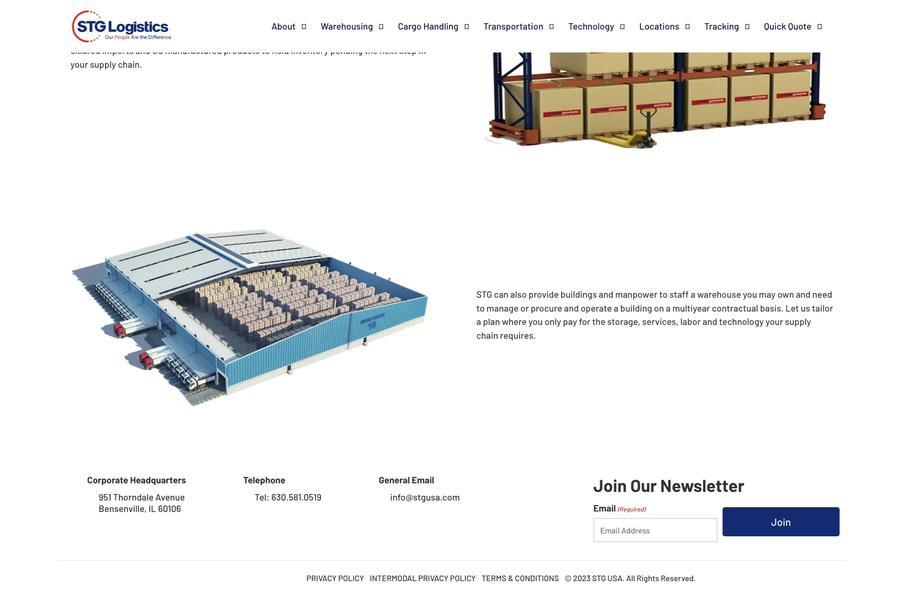 Task type: vqa. For each thing, say whether or not it's contained in the screenshot.
Quick Quote link
yes



Task type: describe. For each thing, give the bounding box(es) containing it.
email (required)
[[594, 503, 646, 514]]

may
[[759, 289, 776, 300]]

conditions
[[515, 574, 559, 584]]

privacy policy
[[307, 574, 364, 584]]

avenue
[[155, 492, 185, 503]]

operate
[[581, 303, 612, 314]]

receive
[[368, 31, 397, 42]]

or
[[521, 303, 529, 314]]

cargo handling link
[[398, 20, 484, 32]]

the inside stg can also provide buildings and manpower to staff a warehouse you may own and need to manage or procure and operate a building on a multiyear contractual basis. let us tailor a plan where you only pay for the storage, services, labor and technology your supply chain requires.
[[593, 317, 606, 328]]

1 vertical spatial which
[[342, 31, 366, 42]]

products
[[224, 45, 260, 56]]

your inside stg can also provide buildings and manpower to staff a warehouse you may own and need to manage or procure and operate a building on a multiyear contractual basis. let us tailor a plan where you only pay for the storage, services, labor and technology your supply chain requires.
[[766, 317, 784, 328]]

intermodal
[[370, 574, 417, 584]]

next
[[380, 45, 397, 56]]

in
[[419, 45, 426, 56]]

clearance.
[[166, 31, 207, 42]]

manage
[[487, 303, 519, 314]]

warehouse image
[[70, 229, 429, 408]]

handling
[[424, 20, 459, 31]]

0 vertical spatial you
[[743, 289, 758, 300]]

tel: 630.581.0519 link
[[243, 492, 322, 504]]

1 vertical spatial pending
[[331, 45, 363, 56]]

general
[[379, 475, 410, 486]]

we have buildings which offer import cfs services to receive, segregate and hold import cargo pending customs clearance. we have domestic-only buildings which receive cleared imports and us manufactured products to hold inventory pending the next step in your supply chain.
[[70, 18, 426, 70]]

quick
[[765, 20, 787, 31]]

transportation
[[484, 20, 544, 31]]

tel: 630.581.0519
[[255, 492, 322, 503]]

all
[[627, 574, 635, 584]]

a right on
[[666, 303, 671, 314]]

our
[[631, 476, 657, 496]]

contractual
[[712, 303, 759, 314]]

requires.
[[500, 330, 536, 341]]

2 policy from the left
[[450, 574, 476, 584]]

quote
[[788, 20, 812, 31]]

quick quote
[[765, 20, 812, 31]]

1 horizontal spatial buildings
[[304, 31, 340, 42]]

and up the "operate"
[[599, 289, 614, 300]]

1 horizontal spatial hold
[[376, 18, 393, 29]]

the inside we have buildings which offer import cfs services to receive, segregate and hold import cargo pending customs clearance. we have domestic-only buildings which receive cleared imports and us manufactured products to hold inventory pending the next step in your supply chain.
[[365, 45, 378, 56]]

a right 'staff'
[[691, 289, 696, 300]]

telephone
[[243, 475, 286, 486]]

technology link
[[569, 20, 640, 32]]

quick quote link
[[765, 20, 837, 32]]

technology
[[569, 20, 615, 31]]

imports
[[102, 45, 134, 56]]

1 vertical spatial you
[[529, 317, 543, 328]]

basis.
[[761, 303, 784, 314]]

staff
[[670, 289, 689, 300]]

manufactured
[[165, 45, 222, 56]]

receive,
[[284, 18, 315, 29]]

general email
[[379, 475, 434, 486]]

intermodal privacy policy link
[[370, 574, 476, 584]]

cleared
[[70, 45, 100, 56]]

supply inside stg can also provide buildings and manpower to staff a warehouse you may own and need to manage or procure and operate a building on a multiyear contractual basis. let us tailor a plan where you only pay for the storage, services, labor and technology your supply chain requires.
[[785, 317, 812, 328]]

© 2023 stg usa. all rights reserved.
[[565, 574, 696, 584]]

tel:
[[255, 492, 270, 503]]

tracking
[[705, 20, 739, 31]]

only inside we have buildings which offer import cfs services to receive, segregate and hold import cargo pending customs clearance. we have domestic-only buildings which receive cleared imports and us manufactured products to hold inventory pending the next step in your supply chain.
[[285, 31, 302, 42]]

locations link
[[640, 20, 705, 32]]

0 vertical spatial which
[[144, 18, 168, 29]]

us
[[152, 45, 163, 56]]

to up on
[[660, 289, 668, 300]]

for
[[579, 317, 591, 328]]

locations
[[640, 20, 680, 31]]

corporate headquarters
[[87, 475, 186, 486]]

951
[[99, 492, 111, 503]]

rights
[[637, 574, 660, 584]]

&
[[508, 574, 514, 584]]

il
[[149, 504, 156, 515]]

us
[[801, 303, 811, 314]]

Email Address email field
[[594, 519, 718, 543]]

join our newsletter
[[594, 476, 745, 496]]

need
[[813, 289, 833, 300]]

provide
[[529, 289, 559, 300]]

customs
[[129, 31, 164, 42]]

to up domestic-
[[273, 18, 282, 29]]

1 import from the left
[[191, 18, 218, 29]]

inventory
[[291, 45, 329, 56]]

building
[[621, 303, 653, 314]]

1 policy from the left
[[338, 574, 364, 584]]

stg inside stg can also provide buildings and manpower to staff a warehouse you may own and need to manage or procure and operate a building on a multiyear contractual basis. let us tailor a plan where you only pay for the storage, services, labor and technology your supply chain requires.
[[477, 289, 492, 300]]

tailor
[[813, 303, 834, 314]]

about link
[[272, 20, 321, 32]]

0 horizontal spatial pending
[[95, 31, 127, 42]]



Task type: locate. For each thing, give the bounding box(es) containing it.
0 horizontal spatial supply
[[90, 59, 116, 70]]

and
[[360, 18, 374, 29], [136, 45, 150, 56], [599, 289, 614, 300], [796, 289, 811, 300], [564, 303, 579, 314], [703, 317, 718, 328]]

multiyear
[[673, 303, 710, 314]]

only
[[285, 31, 302, 42], [545, 317, 561, 328]]

hold
[[376, 18, 393, 29], [272, 45, 289, 56]]

pending up imports
[[95, 31, 127, 42]]

0 vertical spatial your
[[70, 59, 88, 70]]

0 horizontal spatial privacy
[[307, 574, 337, 584]]

we down cfs
[[209, 31, 222, 42]]

import up step
[[395, 18, 422, 29]]

you left may
[[743, 289, 758, 300]]

only down procure
[[545, 317, 561, 328]]

1 horizontal spatial pending
[[331, 45, 363, 56]]

and right 'labor' in the right of the page
[[703, 317, 718, 328]]

stg can also provide buildings and manpower to staff a warehouse you may own and need to manage or procure and operate a building on a multiyear contractual basis. let us tailor a plan where you only pay for the storage, services, labor and technology your supply chain requires.
[[477, 289, 834, 341]]

1 vertical spatial the
[[593, 317, 606, 328]]

cargo handling
[[398, 20, 459, 31]]

info@stgusa.com link
[[379, 492, 460, 504]]

chain
[[477, 330, 499, 341]]

email up the info@stgusa.com
[[412, 475, 434, 486]]

stg left usa.
[[592, 574, 606, 584]]

hold up receive
[[376, 18, 393, 29]]

1 horizontal spatial the
[[593, 317, 606, 328]]

your inside we have buildings which offer import cfs services to receive, segregate and hold import cargo pending customs clearance. we have domestic-only buildings which receive cleared imports and us manufactured products to hold inventory pending the next step in your supply chain.
[[70, 59, 88, 70]]

terms
[[482, 574, 507, 584]]

labor
[[681, 317, 701, 328]]

0 horizontal spatial policy
[[338, 574, 364, 584]]

the
[[365, 45, 378, 56], [593, 317, 606, 328]]

0 horizontal spatial the
[[365, 45, 378, 56]]

1 horizontal spatial policy
[[450, 574, 476, 584]]

also
[[511, 289, 527, 300]]

plan
[[483, 317, 500, 328]]

2 privacy from the left
[[419, 574, 449, 584]]

1 horizontal spatial supply
[[785, 317, 812, 328]]

we up "cargo"
[[70, 18, 83, 29]]

to up plan
[[477, 303, 485, 314]]

procure
[[531, 303, 563, 314]]

the left next
[[365, 45, 378, 56]]

and up pay
[[564, 303, 579, 314]]

terms & conditions
[[482, 574, 559, 584]]

0 horizontal spatial hold
[[272, 45, 289, 56]]

storage,
[[608, 317, 641, 328]]

1 horizontal spatial we
[[209, 31, 222, 42]]

stg
[[477, 289, 492, 300], [592, 574, 606, 584]]

(required)
[[618, 506, 646, 514]]

0 horizontal spatial which
[[144, 18, 168, 29]]

cfs
[[220, 18, 236, 29]]

1 horizontal spatial have
[[224, 31, 242, 42]]

0 vertical spatial only
[[285, 31, 302, 42]]

2 vertical spatial buildings
[[561, 289, 597, 300]]

warehouse
[[698, 289, 742, 300]]

0 horizontal spatial buildings
[[106, 18, 142, 29]]

crates and pallets image
[[477, 0, 835, 152]]

on
[[654, 303, 664, 314]]

services,
[[643, 317, 679, 328]]

email down join
[[594, 503, 616, 514]]

you down procure
[[529, 317, 543, 328]]

0 vertical spatial the
[[365, 45, 378, 56]]

reserved.
[[661, 574, 696, 584]]

email
[[412, 475, 434, 486], [594, 503, 616, 514]]

2023
[[573, 574, 591, 584]]

thorndale
[[113, 492, 154, 503]]

newsletter
[[661, 476, 745, 496]]

0 vertical spatial supply
[[90, 59, 116, 70]]

warehousing
[[321, 20, 373, 31]]

buildings up "customs"
[[106, 18, 142, 29]]

have up "cargo"
[[85, 18, 104, 29]]

and down "customs"
[[136, 45, 150, 56]]

buildings up inventory
[[304, 31, 340, 42]]

your
[[70, 59, 88, 70], [766, 317, 784, 328]]

0 vertical spatial have
[[85, 18, 104, 29]]

1 horizontal spatial only
[[545, 317, 561, 328]]

1 vertical spatial stg
[[592, 574, 606, 584]]

60106
[[158, 504, 181, 515]]

supply down imports
[[90, 59, 116, 70]]

1 vertical spatial only
[[545, 317, 561, 328]]

and up us
[[796, 289, 811, 300]]

info@stgusa.com
[[390, 492, 460, 503]]

your down basis.
[[766, 317, 784, 328]]

0 vertical spatial email
[[412, 475, 434, 486]]

which down segregate
[[342, 31, 366, 42]]

0 horizontal spatial you
[[529, 317, 543, 328]]

segregate
[[317, 18, 358, 29]]

join
[[594, 476, 627, 496]]

0 horizontal spatial your
[[70, 59, 88, 70]]

1 privacy from the left
[[307, 574, 337, 584]]

and up receive
[[360, 18, 374, 29]]

usa.
[[608, 574, 625, 584]]

supply down let
[[785, 317, 812, 328]]

1 vertical spatial we
[[209, 31, 222, 42]]

supply inside we have buildings which offer import cfs services to receive, segregate and hold import cargo pending customs clearance. we have domestic-only buildings which receive cleared imports and us manufactured products to hold inventory pending the next step in your supply chain.
[[90, 59, 116, 70]]

join our newsletter footer
[[0, 447, 906, 596]]

cargo
[[70, 31, 93, 42]]

0 horizontal spatial email
[[412, 475, 434, 486]]

step
[[399, 45, 417, 56]]

where
[[502, 317, 527, 328]]

to
[[273, 18, 282, 29], [262, 45, 270, 56], [660, 289, 668, 300], [477, 303, 485, 314]]

warehousing link
[[321, 20, 398, 32]]

buildings
[[106, 18, 142, 29], [304, 31, 340, 42], [561, 289, 597, 300]]

to down domestic-
[[262, 45, 270, 56]]

1 vertical spatial supply
[[785, 317, 812, 328]]

0 vertical spatial we
[[70, 18, 83, 29]]

intermodal privacy policy
[[370, 574, 476, 584]]

only inside stg can also provide buildings and manpower to staff a warehouse you may own and need to manage or procure and operate a building on a multiyear contractual basis. let us tailor a plan where you only pay for the storage, services, labor and technology your supply chain requires.
[[545, 317, 561, 328]]

transportation link
[[484, 20, 569, 32]]

2 horizontal spatial buildings
[[561, 289, 597, 300]]

policy left intermodal
[[338, 574, 364, 584]]

offer
[[169, 18, 189, 29]]

0 horizontal spatial we
[[70, 18, 83, 29]]

import
[[191, 18, 218, 29], [395, 18, 422, 29]]

2 import from the left
[[395, 18, 422, 29]]

a left plan
[[477, 317, 481, 328]]

hold down domestic-
[[272, 45, 289, 56]]

headquarters
[[130, 475, 186, 486]]

terms & conditions link
[[482, 574, 559, 584]]

1 vertical spatial have
[[224, 31, 242, 42]]

technology
[[720, 317, 764, 328]]

you
[[743, 289, 758, 300], [529, 317, 543, 328]]

buildings inside stg can also provide buildings and manpower to staff a warehouse you may own and need to manage or procure and operate a building on a multiyear contractual basis. let us tailor a plan where you only pay for the storage, services, labor and technology your supply chain requires.
[[561, 289, 597, 300]]

1 vertical spatial buildings
[[304, 31, 340, 42]]

tracking link
[[705, 20, 765, 32]]

privacy policy link
[[307, 574, 364, 584]]

1 horizontal spatial your
[[766, 317, 784, 328]]

stg left the can
[[477, 289, 492, 300]]

stg usa image
[[69, 0, 175, 56]]

bensenville,
[[99, 504, 147, 515]]

corporate
[[87, 475, 128, 486]]

have
[[85, 18, 104, 29], [224, 31, 242, 42]]

0 vertical spatial buildings
[[106, 18, 142, 29]]

©
[[565, 574, 572, 584]]

951 thorndale avenue bensenville, il 60106
[[99, 492, 185, 515]]

only down receive,
[[285, 31, 302, 42]]

about
[[272, 20, 296, 31]]

the down the "operate"
[[593, 317, 606, 328]]

stg inside "join our newsletter" footer
[[592, 574, 606, 584]]

pending down warehousing
[[331, 45, 363, 56]]

1 horizontal spatial privacy
[[419, 574, 449, 584]]

1 vertical spatial email
[[594, 503, 616, 514]]

0 vertical spatial pending
[[95, 31, 127, 42]]

cargo
[[398, 20, 422, 31]]

0 horizontal spatial stg
[[477, 289, 492, 300]]

buildings up the "operate"
[[561, 289, 597, 300]]

pending
[[95, 31, 127, 42], [331, 45, 363, 56]]

1 horizontal spatial import
[[395, 18, 422, 29]]

0 vertical spatial hold
[[376, 18, 393, 29]]

none submit inside "join our newsletter" footer
[[723, 508, 840, 537]]

own
[[778, 289, 795, 300]]

your down cleared
[[70, 59, 88, 70]]

which up "customs"
[[144, 18, 168, 29]]

0 horizontal spatial have
[[85, 18, 104, 29]]

0 horizontal spatial import
[[191, 18, 218, 29]]

a up storage,
[[614, 303, 619, 314]]

0 horizontal spatial only
[[285, 31, 302, 42]]

1 vertical spatial hold
[[272, 45, 289, 56]]

manpower
[[616, 289, 658, 300]]

1 horizontal spatial you
[[743, 289, 758, 300]]

have down cfs
[[224, 31, 242, 42]]

can
[[494, 289, 509, 300]]

chain.
[[118, 59, 142, 70]]

let
[[786, 303, 799, 314]]

domestic-
[[244, 31, 286, 42]]

0 vertical spatial stg
[[477, 289, 492, 300]]

privacy
[[307, 574, 337, 584], [419, 574, 449, 584]]

1 vertical spatial your
[[766, 317, 784, 328]]

1 horizontal spatial email
[[594, 503, 616, 514]]

policy left terms
[[450, 574, 476, 584]]

import up clearance.
[[191, 18, 218, 29]]

None submit
[[723, 508, 840, 537]]

1 horizontal spatial which
[[342, 31, 366, 42]]

1 horizontal spatial stg
[[592, 574, 606, 584]]



